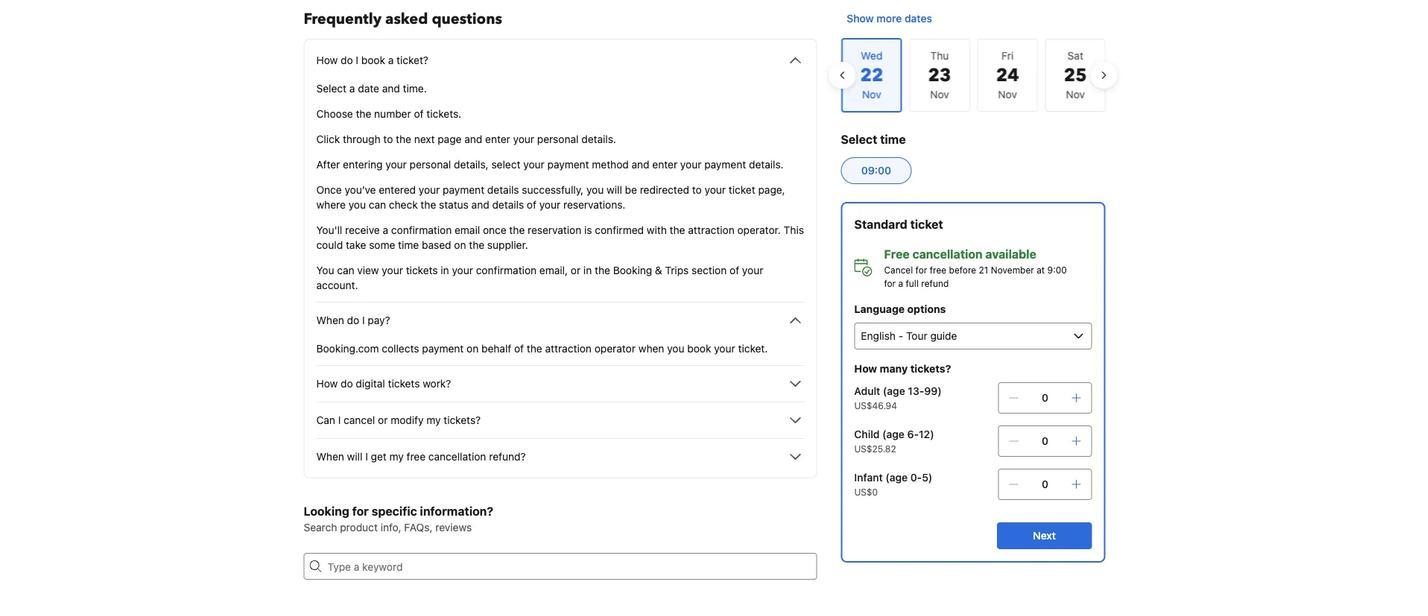 Task type: locate. For each thing, give the bounding box(es) containing it.
1 horizontal spatial personal
[[537, 133, 579, 145]]

0 vertical spatial cancellation
[[913, 247, 983, 261]]

how
[[316, 54, 338, 66], [854, 363, 877, 375], [316, 377, 338, 390]]

when
[[316, 314, 344, 326], [316, 450, 344, 463]]

choose the number of tickets.
[[316, 108, 461, 120]]

1 vertical spatial or
[[378, 414, 388, 426]]

you
[[316, 264, 334, 276]]

do left digital
[[341, 377, 353, 390]]

0 horizontal spatial tickets?
[[444, 414, 481, 426]]

to right redirected
[[692, 184, 702, 196]]

nov down 25
[[1066, 88, 1085, 101]]

1 horizontal spatial in
[[583, 264, 592, 276]]

2 vertical spatial for
[[352, 504, 369, 518]]

2 when from the top
[[316, 450, 344, 463]]

0 vertical spatial or
[[571, 264, 581, 276]]

tickets? down the work?
[[444, 414, 481, 426]]

a inside dropdown button
[[388, 54, 394, 66]]

status
[[439, 199, 469, 211]]

0 vertical spatial how
[[316, 54, 338, 66]]

details down select
[[487, 184, 519, 196]]

0 horizontal spatial in
[[441, 264, 449, 276]]

tickets down based
[[406, 264, 438, 276]]

1 vertical spatial can
[[337, 264, 354, 276]]

(age inside 'child (age 6-12) us$25.82'
[[882, 428, 905, 440]]

fri 24 nov
[[996, 50, 1019, 101]]

99)
[[924, 385, 942, 397]]

1 horizontal spatial on
[[467, 342, 479, 355]]

0 horizontal spatial book
[[361, 54, 385, 66]]

0 vertical spatial (age
[[883, 385, 905, 397]]

get
[[371, 450, 387, 463]]

cancellation inside free cancellation available cancel for free before 21 november at 9:00 for a full refund
[[913, 247, 983, 261]]

or
[[571, 264, 581, 276], [378, 414, 388, 426]]

your up redirected
[[680, 158, 702, 171]]

1 horizontal spatial will
[[607, 184, 622, 196]]

1 horizontal spatial ticket
[[910, 217, 943, 231]]

tickets inside you can view your tickets in your confirmation email, or in the booking & trips section of your account.
[[406, 264, 438, 276]]

will inside once you've entered your payment details successfully, you will be redirected to your ticket page, where you can check the status and details of your reservations.
[[607, 184, 622, 196]]

details
[[487, 184, 519, 196], [492, 199, 524, 211]]

0 horizontal spatial nov
[[930, 88, 949, 101]]

how down the frequently
[[316, 54, 338, 66]]

payment inside once you've entered your payment details successfully, you will be redirected to your ticket page, where you can check the status and details of your reservations.
[[443, 184, 484, 196]]

0 horizontal spatial can
[[337, 264, 354, 276]]

2 vertical spatial do
[[341, 377, 353, 390]]

when down can
[[316, 450, 344, 463]]

0 vertical spatial details.
[[581, 133, 616, 145]]

for up 'full'
[[916, 265, 927, 275]]

and right page
[[464, 133, 482, 145]]

check
[[389, 199, 418, 211]]

trips
[[665, 264, 689, 276]]

details. up method
[[581, 133, 616, 145]]

a inside you'll receive a confirmation email once the reservation is confirmed with the attraction operator. this could take some time based on the supplier.
[[383, 224, 388, 236]]

1 in from the left
[[441, 264, 449, 276]]

free
[[930, 265, 947, 275], [407, 450, 426, 463]]

select up the "09:00"
[[841, 132, 877, 146]]

select up choose
[[316, 82, 347, 95]]

0 horizontal spatial on
[[454, 239, 466, 251]]

nov inside the sat 25 nov
[[1066, 88, 1085, 101]]

1 horizontal spatial to
[[692, 184, 702, 196]]

personal
[[537, 133, 579, 145], [410, 158, 451, 171]]

1 vertical spatial tickets
[[388, 377, 420, 390]]

a inside free cancellation available cancel for free before 21 november at 9:00 for a full refund
[[898, 278, 903, 288]]

details. up 'page,'
[[749, 158, 784, 171]]

personal up after entering your personal details, select your payment method and enter your payment details.
[[537, 133, 579, 145]]

tickets? inside dropdown button
[[444, 414, 481, 426]]

confirmed
[[595, 224, 644, 236]]

enter up select
[[485, 133, 510, 145]]

(age inside adult (age 13-99) us$46.94
[[883, 385, 905, 397]]

0 vertical spatial 0
[[1042, 392, 1049, 404]]

time
[[880, 132, 906, 146], [398, 239, 419, 251]]

my right the modify
[[426, 414, 441, 426]]

how up adult
[[854, 363, 877, 375]]

specific
[[372, 504, 417, 518]]

free for will
[[407, 450, 426, 463]]

nov inside "thu 23 nov"
[[930, 88, 949, 101]]

time up the "09:00"
[[880, 132, 906, 146]]

to down choose the number of tickets.
[[383, 133, 393, 145]]

nov down 24
[[998, 88, 1017, 101]]

1 vertical spatial free
[[407, 450, 426, 463]]

free for cancellation
[[930, 265, 947, 275]]

email,
[[539, 264, 568, 276]]

0 horizontal spatial select
[[316, 82, 347, 95]]

tickets left the work?
[[388, 377, 420, 390]]

confirmation up based
[[391, 224, 452, 236]]

payment up the work?
[[422, 342, 464, 355]]

for down cancel at top right
[[884, 278, 896, 288]]

of inside you can view your tickets in your confirmation email, or in the booking & trips section of your account.
[[730, 264, 739, 276]]

tickets? up 99)
[[910, 363, 951, 375]]

do up select a date and time.
[[341, 54, 353, 66]]

0 horizontal spatial cancellation
[[428, 450, 486, 463]]

1 vertical spatial details
[[492, 199, 524, 211]]

a left 'full'
[[898, 278, 903, 288]]

nov
[[930, 88, 949, 101], [998, 88, 1017, 101], [1066, 88, 1085, 101]]

cancel
[[884, 265, 913, 275]]

and up be in the top of the page
[[632, 158, 650, 171]]

attraction down when do i pay? dropdown button
[[545, 342, 592, 355]]

click through to the next page and enter your personal details.
[[316, 133, 616, 145]]

collects
[[382, 342, 419, 355]]

can down you've on the top left of page
[[369, 199, 386, 211]]

full
[[906, 278, 919, 288]]

select inside the how do i book a ticket? element
[[316, 82, 347, 95]]

0 horizontal spatial my
[[389, 450, 404, 463]]

3 nov from the left
[[1066, 88, 1085, 101]]

a
[[388, 54, 394, 66], [349, 82, 355, 95], [383, 224, 388, 236], [898, 278, 903, 288]]

1 vertical spatial you
[[349, 199, 366, 211]]

2 horizontal spatial for
[[916, 265, 927, 275]]

free right get
[[407, 450, 426, 463]]

nov inside fri 24 nov
[[998, 88, 1017, 101]]

cancellation
[[913, 247, 983, 261], [428, 450, 486, 463]]

1 horizontal spatial free
[[930, 265, 947, 275]]

1 vertical spatial confirmation
[[476, 264, 537, 276]]

free up refund at the top right of the page
[[930, 265, 947, 275]]

section
[[692, 264, 727, 276]]

of down successfully, on the left of page
[[527, 199, 537, 211]]

9:00
[[1047, 265, 1067, 275]]

attraction up "section" on the top
[[688, 224, 735, 236]]

or right email,
[[571, 264, 581, 276]]

you'll
[[316, 224, 342, 236]]

to
[[383, 133, 393, 145], [692, 184, 702, 196]]

the
[[356, 108, 371, 120], [396, 133, 411, 145], [421, 199, 436, 211], [509, 224, 525, 236], [670, 224, 685, 236], [469, 239, 485, 251], [595, 264, 610, 276], [527, 342, 542, 355]]

1 horizontal spatial can
[[369, 199, 386, 211]]

date
[[358, 82, 379, 95]]

us$0
[[854, 487, 878, 497]]

where
[[316, 199, 346, 211]]

click
[[316, 133, 340, 145]]

2 vertical spatial how
[[316, 377, 338, 390]]

with
[[647, 224, 667, 236]]

the right 'with'
[[670, 224, 685, 236]]

1 vertical spatial tickets?
[[444, 414, 481, 426]]

fri
[[1001, 50, 1013, 62]]

is
[[584, 224, 592, 236]]

1 vertical spatial to
[[692, 184, 702, 196]]

enter up redirected
[[652, 158, 678, 171]]

1 vertical spatial select
[[841, 132, 877, 146]]

personal down next
[[410, 158, 451, 171]]

1 when from the top
[[316, 314, 344, 326]]

0 vertical spatial can
[[369, 199, 386, 211]]

0 vertical spatial time
[[880, 132, 906, 146]]

my right get
[[389, 450, 404, 463]]

your
[[513, 133, 534, 145], [386, 158, 407, 171], [523, 158, 545, 171], [680, 158, 702, 171], [419, 184, 440, 196], [705, 184, 726, 196], [539, 199, 561, 211], [382, 264, 403, 276], [452, 264, 473, 276], [742, 264, 763, 276], [714, 342, 735, 355]]

0 horizontal spatial for
[[352, 504, 369, 518]]

time right "some"
[[398, 239, 419, 251]]

you up 'reservations.'
[[586, 184, 604, 196]]

us$46.94
[[854, 400, 897, 411]]

enter
[[485, 133, 510, 145], [652, 158, 678, 171]]

how inside dropdown button
[[316, 377, 338, 390]]

in down based
[[441, 264, 449, 276]]

1 vertical spatial will
[[347, 450, 362, 463]]

will left be in the top of the page
[[607, 184, 622, 196]]

0 horizontal spatial time
[[398, 239, 419, 251]]

dates
[[905, 12, 932, 25]]

1 horizontal spatial tickets?
[[910, 363, 951, 375]]

do left pay?
[[347, 314, 359, 326]]

0 vertical spatial ticket
[[729, 184, 755, 196]]

(age left 0-
[[886, 471, 908, 484]]

0 vertical spatial do
[[341, 54, 353, 66]]

0 horizontal spatial will
[[347, 450, 362, 463]]

1 horizontal spatial enter
[[652, 158, 678, 171]]

and right status
[[471, 199, 489, 211]]

i up date
[[356, 54, 358, 66]]

1 vertical spatial time
[[398, 239, 419, 251]]

1 vertical spatial details.
[[749, 158, 784, 171]]

0 vertical spatial enter
[[485, 133, 510, 145]]

the left booking
[[595, 264, 610, 276]]

time.
[[403, 82, 427, 95]]

once
[[483, 224, 506, 236]]

1 vertical spatial 0
[[1042, 435, 1049, 447]]

booking
[[613, 264, 652, 276]]

1 vertical spatial when
[[316, 450, 344, 463]]

2 horizontal spatial nov
[[1066, 88, 1085, 101]]

the down email
[[469, 239, 485, 251]]

2 vertical spatial 0
[[1042, 478, 1049, 490]]

region
[[829, 32, 1117, 118]]

and right date
[[382, 82, 400, 95]]

0 vertical spatial to
[[383, 133, 393, 145]]

how many tickets?
[[854, 363, 951, 375]]

tickets inside dropdown button
[[388, 377, 420, 390]]

your up select
[[513, 133, 534, 145]]

take
[[346, 239, 366, 251]]

0 vertical spatial my
[[426, 414, 441, 426]]

on left behalf
[[467, 342, 479, 355]]

1 horizontal spatial select
[[841, 132, 877, 146]]

will left get
[[347, 450, 362, 463]]

sat 25 nov
[[1064, 50, 1087, 101]]

free cancellation available cancel for free before 21 november at 9:00 for a full refund
[[884, 247, 1067, 288]]

book inside dropdown button
[[361, 54, 385, 66]]

for inside looking for specific information? search product info, faqs, reviews
[[352, 504, 369, 518]]

in right email,
[[583, 264, 592, 276]]

confirmation down supplier.
[[476, 264, 537, 276]]

do inside dropdown button
[[341, 377, 353, 390]]

2 nov from the left
[[998, 88, 1017, 101]]

(age for infant
[[886, 471, 908, 484]]

when up 'booking.com'
[[316, 314, 344, 326]]

language
[[854, 303, 905, 315]]

modify
[[391, 414, 424, 426]]

1 vertical spatial (age
[[882, 428, 905, 440]]

1 horizontal spatial for
[[884, 278, 896, 288]]

on down email
[[454, 239, 466, 251]]

1 nov from the left
[[930, 88, 949, 101]]

cancellation left 'refund?'
[[428, 450, 486, 463]]

how for how do digital tickets work?
[[316, 377, 338, 390]]

supplier.
[[487, 239, 528, 251]]

the up supplier.
[[509, 224, 525, 236]]

1 vertical spatial for
[[884, 278, 896, 288]]

your right redirected
[[705, 184, 726, 196]]

0 vertical spatial on
[[454, 239, 466, 251]]

for
[[916, 265, 927, 275], [884, 278, 896, 288], [352, 504, 369, 518]]

select for select time
[[841, 132, 877, 146]]

i left get
[[365, 450, 368, 463]]

on inside you'll receive a confirmation email once the reservation is confirmed with the attraction operator. this could take some time based on the supplier.
[[454, 239, 466, 251]]

how do i book a ticket? element
[[316, 69, 804, 293]]

1 0 from the top
[[1042, 392, 1049, 404]]

how do digital tickets work? button
[[316, 375, 804, 393]]

or right cancel
[[378, 414, 388, 426]]

3 0 from the top
[[1042, 478, 1049, 490]]

nov for 23
[[930, 88, 949, 101]]

i left pay?
[[362, 314, 365, 326]]

25
[[1064, 63, 1087, 88]]

you down you've on the top left of page
[[349, 199, 366, 211]]

0 vertical spatial free
[[930, 265, 947, 275]]

your right view
[[382, 264, 403, 276]]

0 horizontal spatial attraction
[[545, 342, 592, 355]]

0 vertical spatial book
[[361, 54, 385, 66]]

book right when
[[687, 342, 711, 355]]

the right the check
[[421, 199, 436, 211]]

0 horizontal spatial details.
[[581, 133, 616, 145]]

1 horizontal spatial you
[[586, 184, 604, 196]]

payment up status
[[443, 184, 484, 196]]

my
[[426, 414, 441, 426], [389, 450, 404, 463]]

1 vertical spatial on
[[467, 342, 479, 355]]

nov down 23
[[930, 88, 949, 101]]

a left ticket?
[[388, 54, 394, 66]]

attraction inside you'll receive a confirmation email once the reservation is confirmed with the attraction operator. this could take some time based on the supplier.
[[688, 224, 735, 236]]

a up "some"
[[383, 224, 388, 236]]

infant (age 0-5) us$0
[[854, 471, 933, 497]]

ticket left 'page,'
[[729, 184, 755, 196]]

1 vertical spatial how
[[854, 363, 877, 375]]

2 in from the left
[[583, 264, 592, 276]]

free inside dropdown button
[[407, 450, 426, 463]]

you right when
[[667, 342, 685, 355]]

0 vertical spatial you
[[586, 184, 604, 196]]

1 vertical spatial personal
[[410, 158, 451, 171]]

0 vertical spatial details
[[487, 184, 519, 196]]

cancellation up before
[[913, 247, 983, 261]]

i
[[356, 54, 358, 66], [362, 314, 365, 326], [338, 414, 341, 426], [365, 450, 368, 463]]

(age left 6-
[[882, 428, 905, 440]]

ticket right standard
[[910, 217, 943, 231]]

0 vertical spatial tickets?
[[910, 363, 951, 375]]

0 horizontal spatial confirmation
[[391, 224, 452, 236]]

be
[[625, 184, 637, 196]]

how inside dropdown button
[[316, 54, 338, 66]]

0 vertical spatial for
[[916, 265, 927, 275]]

0 horizontal spatial ticket
[[729, 184, 755, 196]]

digital
[[356, 377, 385, 390]]

24
[[996, 63, 1019, 88]]

0 vertical spatial will
[[607, 184, 622, 196]]

0 vertical spatial tickets
[[406, 264, 438, 276]]

0 vertical spatial select
[[316, 82, 347, 95]]

0 vertical spatial confirmation
[[391, 224, 452, 236]]

2 vertical spatial you
[[667, 342, 685, 355]]

1 horizontal spatial attraction
[[688, 224, 735, 236]]

number
[[374, 108, 411, 120]]

time inside you'll receive a confirmation email once the reservation is confirmed with the attraction operator. this could take some time based on the supplier.
[[398, 239, 419, 251]]

2 vertical spatial (age
[[886, 471, 908, 484]]

1 horizontal spatial nov
[[998, 88, 1017, 101]]

adult (age 13-99) us$46.94
[[854, 385, 942, 411]]

(age left 13-
[[883, 385, 905, 397]]

1 vertical spatial do
[[347, 314, 359, 326]]

when will i get my free cancellation refund?
[[316, 450, 526, 463]]

for up the product
[[352, 504, 369, 518]]

(age inside infant (age 0-5) us$0
[[886, 471, 908, 484]]

0 horizontal spatial or
[[378, 414, 388, 426]]

2 0 from the top
[[1042, 435, 1049, 447]]

0 horizontal spatial free
[[407, 450, 426, 463]]

ticket
[[729, 184, 755, 196], [910, 217, 943, 231]]

0 vertical spatial attraction
[[688, 224, 735, 236]]

of right "section" on the top
[[730, 264, 739, 276]]

can up account.
[[337, 264, 354, 276]]

do for pay?
[[347, 314, 359, 326]]

1 horizontal spatial or
[[571, 264, 581, 276]]

free inside free cancellation available cancel for free before 21 november at 9:00 for a full refund
[[930, 265, 947, 275]]

book up select a date and time.
[[361, 54, 385, 66]]

how up can
[[316, 377, 338, 390]]

looking
[[304, 504, 349, 518]]

operator.
[[737, 224, 781, 236]]

confirmation inside you can view your tickets in your confirmation email, or in the booking & trips section of your account.
[[476, 264, 537, 276]]

thu
[[930, 50, 949, 62]]

1 vertical spatial cancellation
[[428, 450, 486, 463]]

when do i pay?
[[316, 314, 390, 326]]

view
[[357, 264, 379, 276]]

details up "once"
[[492, 199, 524, 211]]

based
[[422, 239, 451, 251]]

1 vertical spatial book
[[687, 342, 711, 355]]



Task type: vqa. For each thing, say whether or not it's contained in the screenshot.
I corresponding to book
yes



Task type: describe. For each thing, give the bounding box(es) containing it.
how do i book a ticket?
[[316, 54, 428, 66]]

of inside once you've entered your payment details successfully, you will be redirected to your ticket page, where you can check the status and details of your reservations.
[[527, 199, 537, 211]]

behalf
[[481, 342, 511, 355]]

adult
[[854, 385, 880, 397]]

child (age 6-12) us$25.82
[[854, 428, 934, 454]]

select for select a date and time.
[[316, 82, 347, 95]]

pay?
[[368, 314, 390, 326]]

0 horizontal spatial enter
[[485, 133, 510, 145]]

us$25.82
[[854, 443, 896, 454]]

your down operator.
[[742, 264, 763, 276]]

(age for adult
[[883, 385, 905, 397]]

standard
[[854, 217, 908, 231]]

can i cancel or modify my tickets? button
[[316, 411, 804, 429]]

the right behalf
[[527, 342, 542, 355]]

options
[[907, 303, 946, 315]]

how for how do i book a ticket?
[[316, 54, 338, 66]]

ticket inside once you've entered your payment details successfully, you will be redirected to your ticket page, where you can check the status and details of your reservations.
[[729, 184, 755, 196]]

information?
[[420, 504, 493, 518]]

booking.com collects payment on behalf of the attraction operator when you book your ticket.
[[316, 342, 768, 355]]

your down successfully, on the left of page
[[539, 199, 561, 211]]

to inside once you've entered your payment details successfully, you will be redirected to your ticket page, where you can check the status and details of your reservations.
[[692, 184, 702, 196]]

1 horizontal spatial time
[[880, 132, 906, 146]]

you've
[[345, 184, 376, 196]]

you'll receive a confirmation email once the reservation is confirmed with the attraction operator. this could take some time based on the supplier.
[[316, 224, 804, 251]]

1 vertical spatial enter
[[652, 158, 678, 171]]

(age for child
[[882, 428, 905, 440]]

receive
[[345, 224, 380, 236]]

tickets.
[[427, 108, 461, 120]]

a left date
[[349, 82, 355, 95]]

0 horizontal spatial to
[[383, 133, 393, 145]]

or inside dropdown button
[[378, 414, 388, 426]]

of left tickets.
[[414, 108, 424, 120]]

do for tickets
[[341, 377, 353, 390]]

when will i get my free cancellation refund? button
[[316, 448, 804, 466]]

0 for infant (age 0-5)
[[1042, 478, 1049, 490]]

entering
[[343, 158, 383, 171]]

of right behalf
[[514, 342, 524, 355]]

payment up successfully, on the left of page
[[547, 158, 589, 171]]

show
[[847, 12, 874, 25]]

the up through
[[356, 108, 371, 120]]

cancel
[[344, 414, 375, 426]]

select
[[491, 158, 521, 171]]

work?
[[423, 377, 451, 390]]

your left ticket.
[[714, 342, 735, 355]]

faqs,
[[404, 521, 433, 534]]

when do i pay? button
[[316, 312, 804, 329]]

your right select
[[523, 158, 545, 171]]

page
[[438, 133, 462, 145]]

0 horizontal spatial personal
[[410, 158, 451, 171]]

nov for 24
[[998, 88, 1017, 101]]

november
[[991, 265, 1034, 275]]

before
[[949, 265, 976, 275]]

you can view your tickets in your confirmation email, or in the booking & trips section of your account.
[[316, 264, 763, 291]]

confirmation inside you'll receive a confirmation email once the reservation is confirmed with the attraction operator. this could take some time based on the supplier.
[[391, 224, 452, 236]]

the inside once you've entered your payment details successfully, you will be redirected to your ticket page, where you can check the status and details of your reservations.
[[421, 199, 436, 211]]

child
[[854, 428, 880, 440]]

next
[[414, 133, 435, 145]]

language options
[[854, 303, 946, 315]]

booking.com
[[316, 342, 379, 355]]

cancellation inside dropdown button
[[428, 450, 486, 463]]

info,
[[381, 521, 401, 534]]

details,
[[454, 158, 489, 171]]

13-
[[908, 385, 924, 397]]

0 for adult (age 13-99)
[[1042, 392, 1049, 404]]

i for pay?
[[362, 314, 365, 326]]

frequently
[[304, 9, 382, 29]]

i right can
[[338, 414, 341, 426]]

account.
[[316, 279, 358, 291]]

once you've entered your payment details successfully, you will be redirected to your ticket page, where you can check the status and details of your reservations.
[[316, 184, 785, 211]]

your up 'entered'
[[386, 158, 407, 171]]

reservations.
[[563, 199, 626, 211]]

thu 23 nov
[[928, 50, 951, 101]]

can inside once you've entered your payment details successfully, you will be redirected to your ticket page, where you can check the status and details of your reservations.
[[369, 199, 386, 211]]

show more dates button
[[841, 5, 938, 32]]

method
[[592, 158, 629, 171]]

asked
[[385, 9, 428, 29]]

show more dates
[[847, 12, 932, 25]]

i for book
[[356, 54, 358, 66]]

0 for child (age 6-12)
[[1042, 435, 1049, 447]]

entered
[[379, 184, 416, 196]]

page,
[[758, 184, 785, 196]]

after
[[316, 158, 340, 171]]

could
[[316, 239, 343, 251]]

0 horizontal spatial you
[[349, 199, 366, 211]]

region containing 23
[[829, 32, 1117, 118]]

when
[[638, 342, 664, 355]]

product
[[340, 521, 378, 534]]

through
[[343, 133, 381, 145]]

how for how many tickets?
[[854, 363, 877, 375]]

reviews
[[435, 521, 472, 534]]

choose
[[316, 108, 353, 120]]

can inside you can view your tickets in your confirmation email, or in the booking & trips section of your account.
[[337, 264, 354, 276]]

will inside dropdown button
[[347, 450, 362, 463]]

1 vertical spatial attraction
[[545, 342, 592, 355]]

5)
[[922, 471, 933, 484]]

1 vertical spatial my
[[389, 450, 404, 463]]

your down email
[[452, 264, 473, 276]]

your up status
[[419, 184, 440, 196]]

payment up operator.
[[704, 158, 746, 171]]

or inside you can view your tickets in your confirmation email, or in the booking & trips section of your account.
[[571, 264, 581, 276]]

frequently asked questions
[[304, 9, 502, 29]]

when for when will i get my free cancellation refund?
[[316, 450, 344, 463]]

09:00
[[861, 164, 891, 177]]

next
[[1033, 529, 1056, 542]]

23
[[928, 63, 951, 88]]

how do digital tickets work?
[[316, 377, 451, 390]]

and inside once you've entered your payment details successfully, you will be redirected to your ticket page, where you can check the status and details of your reservations.
[[471, 199, 489, 211]]

infant
[[854, 471, 883, 484]]

search
[[304, 521, 337, 534]]

when for when do i pay?
[[316, 314, 344, 326]]

do for book
[[341, 54, 353, 66]]

questions
[[432, 9, 502, 29]]

1 vertical spatial ticket
[[910, 217, 943, 231]]

sat
[[1067, 50, 1083, 62]]

redirected
[[640, 184, 689, 196]]

the left next
[[396, 133, 411, 145]]

i for get
[[365, 450, 368, 463]]

1 horizontal spatial book
[[687, 342, 711, 355]]

21
[[979, 265, 988, 275]]

nov for 25
[[1066, 88, 1085, 101]]

ticket.
[[738, 342, 768, 355]]

ticket?
[[397, 54, 428, 66]]

Type a keyword field
[[322, 553, 817, 580]]

select a date and time.
[[316, 82, 427, 95]]

2 horizontal spatial you
[[667, 342, 685, 355]]

the inside you can view your tickets in your confirmation email, or in the booking & trips section of your account.
[[595, 264, 610, 276]]

can i cancel or modify my tickets?
[[316, 414, 481, 426]]

how do i book a ticket? button
[[316, 51, 804, 69]]

operator
[[594, 342, 636, 355]]

reservation
[[528, 224, 582, 236]]

6-
[[907, 428, 919, 440]]

successfully,
[[522, 184, 584, 196]]



